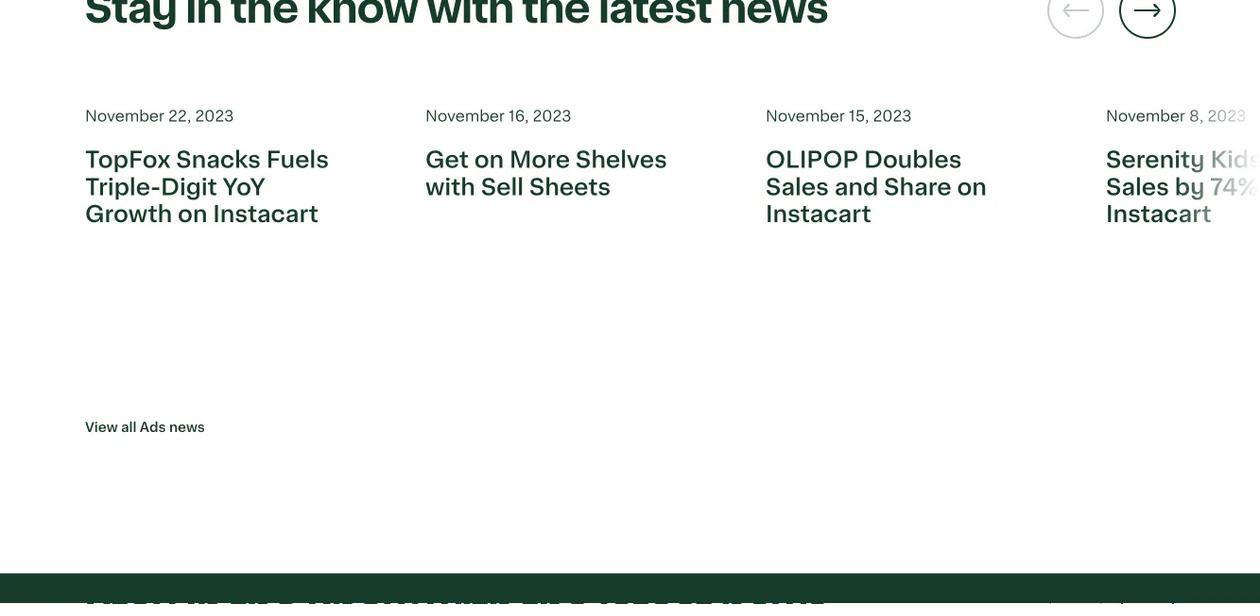 Task type: vqa. For each thing, say whether or not it's contained in the screenshot.
Growth
yes



Task type: describe. For each thing, give the bounding box(es) containing it.
all
[[121, 420, 137, 434]]

15,
[[849, 108, 869, 124]]

view all ads news link
[[85, 420, 205, 434]]

serenity kids
[[1106, 147, 1260, 226]]

sheets
[[529, 174, 611, 199]]

8,
[[1189, 108, 1204, 124]]

2023 for snacks
[[195, 108, 234, 124]]

kids
[[1211, 147, 1260, 172]]

22,
[[168, 108, 191, 124]]

view
[[85, 420, 118, 434]]

sales
[[766, 174, 829, 199]]

serenity
[[1106, 147, 1205, 172]]

view all ads news
[[85, 420, 205, 434]]

and
[[835, 174, 879, 199]]

november 22, 2023
[[85, 108, 234, 124]]

get on more shelves with sell sheets
[[425, 147, 667, 199]]

on inside get on more shelves with sell sheets
[[474, 147, 504, 172]]

november 8, 2023
[[1106, 108, 1246, 124]]

november for topfox
[[85, 108, 164, 124]]

november for serenity
[[1106, 108, 1186, 124]]

digit
[[161, 174, 217, 199]]

carousel region
[[0, 0, 1260, 573]]

2023 for kids
[[1208, 108, 1246, 124]]



Task type: locate. For each thing, give the bounding box(es) containing it.
november up olipop
[[766, 108, 845, 124]]

november up serenity
[[1106, 108, 1186, 124]]

on down digit
[[178, 202, 207, 226]]

instacart down the yoy
[[213, 202, 319, 226]]

growth
[[85, 202, 172, 226]]

news
[[169, 420, 205, 434]]

3 november from the left
[[766, 108, 845, 124]]

1 instacart from the left
[[213, 202, 319, 226]]

more
[[510, 147, 570, 172]]

instacart
[[213, 202, 319, 226], [766, 202, 871, 226]]

with
[[425, 174, 475, 199]]

2 horizontal spatial on
[[957, 174, 987, 199]]

fuels
[[266, 147, 329, 172]]

november 15, 2023
[[766, 108, 912, 124]]

2 vertical spatial on
[[178, 202, 207, 226]]

topfox snacks fuels triple-digit yoy growth on instacart
[[85, 147, 329, 226]]

sell
[[481, 174, 524, 199]]

0 horizontal spatial instacart
[[213, 202, 319, 226]]

1 horizontal spatial on
[[474, 147, 504, 172]]

doubles
[[864, 147, 962, 172]]

on inside olipop doubles sales and share on instacart
[[957, 174, 987, 199]]

on right the share
[[957, 174, 987, 199]]

yoy
[[223, 174, 265, 199]]

2023 right the 16,
[[533, 108, 572, 124]]

instacart inside topfox snacks fuels triple-digit yoy growth on instacart
[[213, 202, 319, 226]]

1 horizontal spatial instacart
[[766, 202, 871, 226]]

2023 right 15, at the right of page
[[873, 108, 912, 124]]

4 2023 from the left
[[1208, 108, 1246, 124]]

november
[[85, 108, 164, 124], [425, 108, 505, 124], [766, 108, 845, 124], [1106, 108, 1186, 124]]

2023 for doubles
[[873, 108, 912, 124]]

november for get
[[425, 108, 505, 124]]

november for olipop
[[766, 108, 845, 124]]

4 november from the left
[[1106, 108, 1186, 124]]

2023 right 22,
[[195, 108, 234, 124]]

2 november from the left
[[425, 108, 505, 124]]

2 instacart from the left
[[766, 202, 871, 226]]

0 horizontal spatial on
[[178, 202, 207, 226]]

instacart inside olipop doubles sales and share on instacart
[[766, 202, 871, 226]]

on inside topfox snacks fuels triple-digit yoy growth on instacart
[[178, 202, 207, 226]]

2 2023 from the left
[[533, 108, 572, 124]]

november 16, 2023
[[425, 108, 572, 124]]

on up sell
[[474, 147, 504, 172]]

0 vertical spatial on
[[474, 147, 504, 172]]

instacart down "sales"
[[766, 202, 871, 226]]

olipop
[[766, 147, 859, 172]]

snacks
[[176, 147, 261, 172]]

2023 right 8,
[[1208, 108, 1246, 124]]

1 november from the left
[[85, 108, 164, 124]]

olipop doubles sales and share on instacart
[[766, 147, 987, 226]]

ads
[[140, 420, 166, 434]]

16,
[[509, 108, 529, 124]]

2023 for on
[[533, 108, 572, 124]]

triple-
[[85, 174, 161, 199]]

share
[[884, 174, 952, 199]]

shelves
[[576, 147, 667, 172]]

on
[[474, 147, 504, 172], [957, 174, 987, 199], [178, 202, 207, 226]]

1 vertical spatial on
[[957, 174, 987, 199]]

topfox
[[85, 147, 171, 172]]

1 2023 from the left
[[195, 108, 234, 124]]

november up topfox
[[85, 108, 164, 124]]

november up the get
[[425, 108, 505, 124]]

3 2023 from the left
[[873, 108, 912, 124]]

get
[[425, 147, 469, 172]]

2023
[[195, 108, 234, 124], [533, 108, 572, 124], [873, 108, 912, 124], [1208, 108, 1246, 124]]



